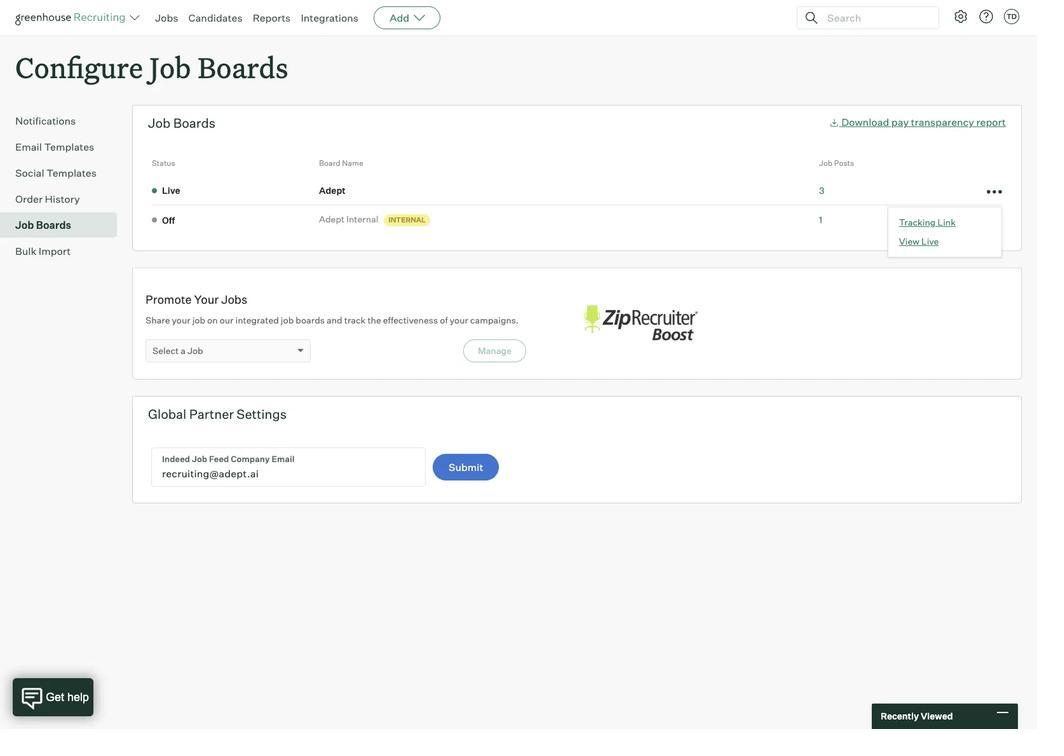 Task type: locate. For each thing, give the bounding box(es) containing it.
templates down the email templates link
[[46, 167, 97, 179]]

promote
[[146, 293, 192, 307]]

boards up the import
[[36, 219, 71, 232]]

0 horizontal spatial jobs
[[155, 11, 178, 24]]

candidates link
[[189, 11, 243, 24]]

submit
[[449, 461, 484, 474]]

0 vertical spatial boards
[[198, 48, 288, 86]]

global partner settings
[[148, 406, 287, 422]]

boards down candidates
[[198, 48, 288, 86]]

reports link
[[253, 11, 291, 24]]

0 horizontal spatial job boards
[[15, 219, 71, 232]]

job boards up bulk import
[[15, 219, 71, 232]]

Indeed Job Feed Company Email text field
[[152, 448, 425, 487]]

job left boards
[[281, 315, 294, 326]]

job boards
[[148, 115, 216, 131], [15, 219, 71, 232]]

on
[[207, 315, 218, 326]]

bulk import
[[15, 245, 71, 258]]

1 vertical spatial live
[[922, 236, 940, 246]]

your right share
[[172, 315, 191, 326]]

live down status
[[162, 185, 180, 196]]

jobs up the our
[[221, 293, 248, 307]]

1 horizontal spatial job boards
[[148, 115, 216, 131]]

job down jobs link in the top left of the page
[[150, 48, 191, 86]]

3 link
[[820, 185, 825, 196]]

internal
[[347, 214, 379, 225], [389, 216, 426, 224]]

templates up social templates link on the top left of page
[[44, 141, 94, 153]]

report
[[977, 116, 1007, 129]]

job posts
[[820, 158, 855, 168]]

share your job on our integrated job boards and track the effectiveness of your campaigns.
[[146, 315, 519, 326]]

adept down board at the left top of page
[[319, 185, 346, 196]]

adept for adept
[[319, 185, 346, 196]]

status
[[152, 158, 175, 168]]

1 horizontal spatial job
[[281, 315, 294, 326]]

recently viewed
[[881, 711, 954, 722]]

adept down adept link
[[319, 214, 345, 225]]

tracking link
[[900, 217, 956, 227]]

live down tracking link
[[922, 236, 940, 246]]

job
[[150, 48, 191, 86], [148, 115, 171, 131], [820, 158, 833, 168], [15, 219, 34, 232], [188, 345, 203, 356]]

download pay transparency report link
[[830, 116, 1007, 129]]

history
[[45, 193, 80, 206]]

viewed
[[921, 711, 954, 722]]

integrations link
[[301, 11, 359, 24]]

adept link
[[319, 184, 350, 197]]

boards
[[198, 48, 288, 86], [173, 115, 216, 131], [36, 219, 71, 232]]

download
[[842, 116, 890, 129]]

jobs left candidates link
[[155, 11, 178, 24]]

0 vertical spatial live
[[162, 185, 180, 196]]

1 vertical spatial templates
[[46, 167, 97, 179]]

0 horizontal spatial your
[[172, 315, 191, 326]]

1 vertical spatial boards
[[173, 115, 216, 131]]

templates
[[44, 141, 94, 153], [46, 167, 97, 179]]

campaigns.
[[471, 315, 519, 326]]

templates for social templates
[[46, 167, 97, 179]]

job left "on"
[[192, 315, 205, 326]]

job boards link
[[15, 218, 112, 233]]

1 adept from the top
[[319, 185, 346, 196]]

0 vertical spatial adept
[[319, 185, 346, 196]]

social templates
[[15, 167, 97, 179]]

pay
[[892, 116, 909, 129]]

2 adept from the top
[[319, 214, 345, 225]]

order history link
[[15, 192, 112, 207]]

candidates
[[189, 11, 243, 24]]

0 vertical spatial templates
[[44, 141, 94, 153]]

integrations
[[301, 11, 359, 24]]

view
[[900, 236, 920, 246]]

bulk
[[15, 245, 36, 258]]

configure job boards
[[15, 48, 288, 86]]

off
[[162, 215, 175, 226]]

adept
[[319, 185, 346, 196], [319, 214, 345, 225]]

job up bulk
[[15, 219, 34, 232]]

your right the of
[[450, 315, 469, 326]]

0 horizontal spatial live
[[162, 185, 180, 196]]

0 horizontal spatial internal
[[347, 214, 379, 225]]

boards
[[296, 315, 325, 326]]

track
[[345, 315, 366, 326]]

jobs
[[155, 11, 178, 24], [221, 293, 248, 307]]

Search text field
[[825, 9, 928, 27]]

1 vertical spatial adept
[[319, 214, 345, 225]]

1 horizontal spatial your
[[450, 315, 469, 326]]

internal down adept link
[[347, 214, 379, 225]]

internal right "adept internal" link
[[389, 216, 426, 224]]

settings
[[237, 406, 287, 422]]

live
[[162, 185, 180, 196], [922, 236, 940, 246]]

transparency
[[912, 116, 975, 129]]

posts
[[835, 158, 855, 168]]

email templates
[[15, 141, 94, 153]]

0 horizontal spatial job
[[192, 315, 205, 326]]

job boards up status
[[148, 115, 216, 131]]

boards up status
[[173, 115, 216, 131]]

templates for email templates
[[44, 141, 94, 153]]

job
[[192, 315, 205, 326], [281, 315, 294, 326]]

1 horizontal spatial jobs
[[221, 293, 248, 307]]

1 vertical spatial jobs
[[221, 293, 248, 307]]

view live
[[900, 236, 940, 246]]

your
[[172, 315, 191, 326], [450, 315, 469, 326]]

promote your jobs
[[146, 293, 248, 307]]



Task type: describe. For each thing, give the bounding box(es) containing it.
bulk import link
[[15, 244, 112, 259]]

add button
[[374, 6, 441, 29]]

select a job
[[153, 345, 203, 356]]

configure image
[[954, 9, 969, 24]]

social
[[15, 167, 44, 179]]

notifications
[[15, 115, 76, 127]]

3
[[820, 185, 825, 196]]

adept for adept internal
[[319, 214, 345, 225]]

2 vertical spatial boards
[[36, 219, 71, 232]]

1 horizontal spatial internal
[[389, 216, 426, 224]]

1 horizontal spatial live
[[922, 236, 940, 246]]

order
[[15, 193, 43, 206]]

td
[[1007, 12, 1018, 21]]

board
[[319, 158, 341, 168]]

1 job from the left
[[192, 315, 205, 326]]

submit button
[[433, 454, 499, 481]]

name
[[342, 158, 364, 168]]

global
[[148, 406, 187, 422]]

td button
[[1002, 6, 1023, 27]]

1 vertical spatial job boards
[[15, 219, 71, 232]]

share
[[146, 315, 170, 326]]

and
[[327, 315, 343, 326]]

select
[[153, 345, 179, 356]]

td button
[[1005, 9, 1020, 24]]

our
[[220, 315, 234, 326]]

social templates link
[[15, 165, 112, 181]]

board name
[[319, 158, 364, 168]]

your
[[194, 293, 219, 307]]

email
[[15, 141, 42, 153]]

1
[[820, 214, 823, 225]]

recently
[[881, 711, 920, 722]]

add
[[390, 11, 410, 24]]

configure
[[15, 48, 143, 86]]

email templates link
[[15, 139, 112, 155]]

job left posts
[[820, 158, 833, 168]]

effectiveness
[[383, 315, 438, 326]]

job up status
[[148, 115, 171, 131]]

2 your from the left
[[450, 315, 469, 326]]

jobs link
[[155, 11, 178, 24]]

2 job from the left
[[281, 315, 294, 326]]

job right a at the top of page
[[188, 345, 203, 356]]

download pay transparency report
[[842, 116, 1007, 129]]

adept internal
[[319, 214, 379, 225]]

1 your from the left
[[172, 315, 191, 326]]

import
[[39, 245, 71, 258]]

partner
[[189, 406, 234, 422]]

0 vertical spatial job boards
[[148, 115, 216, 131]]

of
[[440, 315, 448, 326]]

the
[[368, 315, 381, 326]]

0 vertical spatial jobs
[[155, 11, 178, 24]]

reports
[[253, 11, 291, 24]]

link
[[938, 217, 956, 227]]

1 link
[[820, 214, 823, 225]]

adept internal link
[[319, 213, 382, 225]]

view live link
[[900, 235, 992, 248]]

integrated
[[236, 315, 279, 326]]

notifications link
[[15, 113, 112, 129]]

order history
[[15, 193, 80, 206]]

tracking
[[900, 217, 936, 227]]

tracking link link
[[900, 216, 992, 229]]

zip recruiter image
[[577, 299, 705, 348]]

greenhouse recruiting image
[[15, 10, 130, 25]]

a
[[181, 345, 186, 356]]



Task type: vqa. For each thing, say whether or not it's contained in the screenshot.
the leftmost INTERNAL
yes



